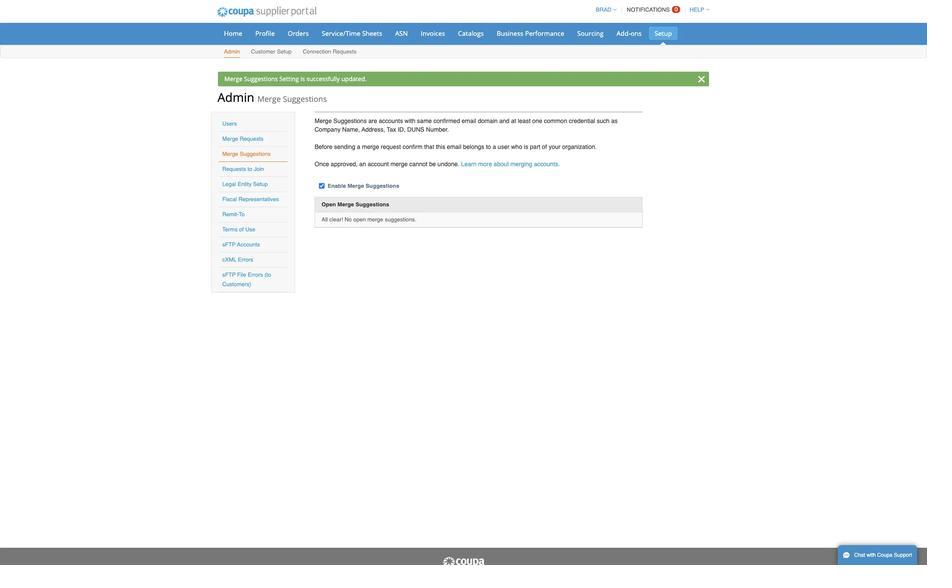 Task type: locate. For each thing, give the bounding box(es) containing it.
business performance
[[497, 29, 565, 38]]

request
[[381, 143, 401, 150]]

id,
[[398, 126, 406, 133]]

help
[[690, 6, 705, 13]]

0 horizontal spatial a
[[357, 143, 360, 150]]

legal
[[222, 181, 236, 187]]

1 horizontal spatial with
[[867, 552, 876, 558]]

sftp up customers)
[[222, 272, 236, 278]]

confirmed
[[434, 117, 460, 124]]

admin down home link
[[224, 48, 240, 55]]

coupa
[[878, 552, 893, 558]]

merge up company at the top left of page
[[315, 117, 332, 124]]

of right part
[[542, 143, 547, 150]]

suggestions up name,
[[334, 117, 367, 124]]

0 vertical spatial with
[[405, 117, 416, 124]]

a
[[357, 143, 360, 150], [493, 143, 496, 150]]

2 vertical spatial merge
[[367, 216, 383, 223]]

as
[[611, 117, 618, 124]]

admin up users
[[218, 89, 254, 105]]

merge down setting
[[258, 94, 281, 104]]

merging
[[511, 161, 532, 168]]

suggestions down merge suggestions setting is successfully updated.
[[283, 94, 327, 104]]

merge down address,
[[362, 143, 379, 150]]

suggestions inside "admin merge suggestions"
[[283, 94, 327, 104]]

customer
[[251, 48, 275, 55]]

0 vertical spatial of
[[542, 143, 547, 150]]

merge inside "admin merge suggestions"
[[258, 94, 281, 104]]

successfully
[[307, 75, 340, 83]]

asn
[[395, 29, 408, 38]]

of left the use
[[239, 226, 244, 233]]

1 vertical spatial admin
[[218, 89, 254, 105]]

to left join at the top of the page
[[248, 166, 252, 172]]

0 horizontal spatial coupa supplier portal image
[[211, 1, 322, 23]]

merge down request
[[391, 161, 408, 168]]

customers)
[[222, 281, 251, 288]]

coupa supplier portal image
[[211, 1, 322, 23], [442, 556, 485, 565]]

sftp file errors (to customers) link
[[222, 272, 271, 288]]

1 vertical spatial requests
[[240, 136, 264, 142]]

None checkbox
[[319, 183, 325, 189]]

errors down accounts
[[238, 256, 253, 263]]

0 vertical spatial to
[[486, 143, 491, 150]]

1 vertical spatial with
[[867, 552, 876, 558]]

business
[[497, 29, 524, 38]]

duns
[[407, 126, 424, 133]]

0 horizontal spatial to
[[248, 166, 252, 172]]

1 vertical spatial coupa supplier portal image
[[442, 556, 485, 565]]

terms
[[222, 226, 238, 233]]

suggestions
[[244, 75, 278, 83], [283, 94, 327, 104], [334, 117, 367, 124], [240, 151, 271, 157], [366, 183, 399, 189], [356, 201, 389, 207]]

suggestions up all clear! no open merge suggestions.
[[356, 201, 389, 207]]

approved,
[[331, 161, 358, 168]]

0 vertical spatial merge
[[362, 143, 379, 150]]

entity
[[238, 181, 252, 187]]

1 vertical spatial of
[[239, 226, 244, 233]]

orders
[[288, 29, 309, 38]]

merge
[[362, 143, 379, 150], [391, 161, 408, 168], [367, 216, 383, 223]]

use
[[245, 226, 255, 233]]

1 vertical spatial to
[[248, 166, 252, 172]]

add-
[[617, 29, 631, 38]]

merge up open merge suggestions
[[348, 183, 364, 189]]

2 sftp from the top
[[222, 272, 236, 278]]

1 vertical spatial sftp
[[222, 272, 236, 278]]

1 horizontal spatial is
[[524, 143, 528, 150]]

chat with coupa support button
[[838, 545, 918, 565]]

0 horizontal spatial setup
[[253, 181, 268, 187]]

email right this
[[447, 143, 462, 150]]

0 vertical spatial email
[[462, 117, 476, 124]]

0 vertical spatial setup
[[655, 29, 672, 38]]

number.
[[426, 126, 449, 133]]

learn more about merging accounts. link
[[461, 161, 560, 168]]

1 vertical spatial setup
[[277, 48, 292, 55]]

1 horizontal spatial a
[[493, 143, 496, 150]]

errors left (to
[[248, 272, 263, 278]]

support
[[894, 552, 912, 558]]

merge up no
[[338, 201, 354, 207]]

admin
[[224, 48, 240, 55], [218, 89, 254, 105]]

email left domain
[[462, 117, 476, 124]]

email
[[462, 117, 476, 124], [447, 143, 462, 150]]

suggestions up "admin merge suggestions"
[[244, 75, 278, 83]]

once
[[315, 161, 329, 168]]

an
[[359, 161, 366, 168]]

merge down users
[[222, 136, 238, 142]]

requests to join link
[[222, 166, 264, 172]]

setup down join at the top of the page
[[253, 181, 268, 187]]

suggestions.
[[385, 216, 416, 223]]

chat
[[854, 552, 865, 558]]

cannot
[[409, 161, 428, 168]]

once approved, an account merge cannot be undone. learn more about merging accounts.
[[315, 161, 560, 168]]

0 vertical spatial requests
[[333, 48, 357, 55]]

to right belongs
[[486, 143, 491, 150]]

remit-to
[[222, 211, 245, 218]]

suggestions inside merge suggestions are accounts with same confirmed email domain and at least one common credential such as company name, address, tax id, duns number.
[[334, 117, 367, 124]]

merge inside merge suggestions are accounts with same confirmed email domain and at least one common credential such as company name, address, tax id, duns number.
[[315, 117, 332, 124]]

organization.
[[562, 143, 597, 150]]

0 vertical spatial sftp
[[222, 241, 236, 248]]

1 horizontal spatial of
[[542, 143, 547, 150]]

0 horizontal spatial with
[[405, 117, 416, 124]]

sftp
[[222, 241, 236, 248], [222, 272, 236, 278]]

1 horizontal spatial coupa supplier portal image
[[442, 556, 485, 565]]

a right sending
[[357, 143, 360, 150]]

part
[[530, 143, 540, 150]]

navigation
[[592, 1, 710, 18]]

1 horizontal spatial setup
[[277, 48, 292, 55]]

more
[[478, 161, 492, 168]]

is right setting
[[301, 75, 305, 83]]

with inside merge suggestions are accounts with same confirmed email domain and at least one common credential such as company name, address, tax id, duns number.
[[405, 117, 416, 124]]

sftp up cxml
[[222, 241, 236, 248]]

catalogs link
[[453, 27, 490, 40]]

0
[[675, 6, 678, 13]]

merge
[[224, 75, 243, 83], [258, 94, 281, 104], [315, 117, 332, 124], [222, 136, 238, 142], [222, 151, 238, 157], [348, 183, 364, 189], [338, 201, 354, 207]]

setup right customer at the left
[[277, 48, 292, 55]]

notifications
[[627, 6, 670, 13]]

a left the user
[[493, 143, 496, 150]]

are
[[368, 117, 377, 124]]

sftp inside sftp file errors (to customers)
[[222, 272, 236, 278]]

account
[[368, 161, 389, 168]]

company
[[315, 126, 341, 133]]

requests for merge requests
[[240, 136, 264, 142]]

such
[[597, 117, 610, 124]]

setting
[[279, 75, 299, 83]]

errors
[[238, 256, 253, 263], [248, 272, 263, 278]]

add-ons
[[617, 29, 642, 38]]

orders link
[[282, 27, 315, 40]]

1 vertical spatial merge
[[391, 161, 408, 168]]

navigation containing notifications 0
[[592, 1, 710, 18]]

merge right open
[[367, 216, 383, 223]]

with right chat
[[867, 552, 876, 558]]

legal entity setup
[[222, 181, 268, 187]]

of
[[542, 143, 547, 150], [239, 226, 244, 233]]

0 vertical spatial is
[[301, 75, 305, 83]]

0 vertical spatial coupa supplier portal image
[[211, 1, 322, 23]]

with up "duns"
[[405, 117, 416, 124]]

(to
[[265, 272, 271, 278]]

requests down service/time at the top left
[[333, 48, 357, 55]]

requests up legal
[[222, 166, 246, 172]]

2 vertical spatial requests
[[222, 166, 246, 172]]

0 horizontal spatial of
[[239, 226, 244, 233]]

2 horizontal spatial setup
[[655, 29, 672, 38]]

open
[[322, 201, 336, 207]]

admin for admin
[[224, 48, 240, 55]]

cxml errors link
[[222, 256, 253, 263]]

email inside merge suggestions are accounts with same confirmed email domain and at least one common credential such as company name, address, tax id, duns number.
[[462, 117, 476, 124]]

setup down notifications 0 at the right
[[655, 29, 672, 38]]

1 sftp from the top
[[222, 241, 236, 248]]

0 horizontal spatial is
[[301, 75, 305, 83]]

is left part
[[524, 143, 528, 150]]

is
[[301, 75, 305, 83], [524, 143, 528, 150]]

connection
[[303, 48, 331, 55]]

1 vertical spatial is
[[524, 143, 528, 150]]

service/time sheets
[[322, 29, 382, 38]]

enable merge suggestions
[[328, 183, 399, 189]]

0 vertical spatial admin
[[224, 48, 240, 55]]

1 vertical spatial errors
[[248, 272, 263, 278]]

requests up merge suggestions
[[240, 136, 264, 142]]

1 horizontal spatial to
[[486, 143, 491, 150]]

learn
[[461, 161, 477, 168]]



Task type: describe. For each thing, give the bounding box(es) containing it.
requests for connection requests
[[333, 48, 357, 55]]

invoices
[[421, 29, 445, 38]]

sourcing
[[577, 29, 604, 38]]

common
[[544, 117, 567, 124]]

before
[[315, 143, 333, 150]]

add-ons link
[[611, 27, 647, 40]]

requests to join
[[222, 166, 264, 172]]

admin for admin merge suggestions
[[218, 89, 254, 105]]

accounts
[[379, 117, 403, 124]]

merge suggestions
[[222, 151, 271, 157]]

merge suggestions setting is successfully updated.
[[224, 75, 367, 83]]

1 vertical spatial email
[[447, 143, 462, 150]]

invoices link
[[415, 27, 451, 40]]

all clear! no open merge suggestions.
[[322, 216, 416, 223]]

merge requests
[[222, 136, 264, 142]]

sftp for sftp accounts
[[222, 241, 236, 248]]

home
[[224, 29, 242, 38]]

help link
[[686, 6, 710, 13]]

fiscal representatives
[[222, 196, 279, 202]]

same
[[417, 117, 432, 124]]

brad link
[[592, 6, 617, 13]]

open merge suggestions
[[322, 201, 389, 207]]

undone.
[[438, 161, 460, 168]]

join
[[254, 166, 264, 172]]

service/time sheets link
[[316, 27, 388, 40]]

home link
[[218, 27, 248, 40]]

clear!
[[329, 216, 343, 223]]

brad
[[596, 6, 612, 13]]

at
[[511, 117, 516, 124]]

this
[[436, 143, 445, 150]]

suggestions up join at the top of the page
[[240, 151, 271, 157]]

2 a from the left
[[493, 143, 496, 150]]

all
[[322, 216, 328, 223]]

merge down merge requests
[[222, 151, 238, 157]]

merge for account
[[391, 161, 408, 168]]

remit-
[[222, 211, 239, 218]]

fiscal representatives link
[[222, 196, 279, 202]]

that
[[424, 143, 434, 150]]

sftp for sftp file errors (to customers)
[[222, 272, 236, 278]]

legal entity setup link
[[222, 181, 268, 187]]

merge for open
[[367, 216, 383, 223]]

users link
[[222, 120, 237, 127]]

ons
[[631, 29, 642, 38]]

enable
[[328, 183, 346, 189]]

credential
[[569, 117, 595, 124]]

representatives
[[239, 196, 279, 202]]

be
[[429, 161, 436, 168]]

cxml errors
[[222, 256, 253, 263]]

file
[[237, 272, 246, 278]]

admin link
[[224, 47, 240, 58]]

name,
[[342, 126, 360, 133]]

asn link
[[390, 27, 414, 40]]

0 vertical spatial errors
[[238, 256, 253, 263]]

sftp accounts
[[222, 241, 260, 248]]

tax
[[387, 126, 396, 133]]

with inside button
[[867, 552, 876, 558]]

before sending a merge request confirm that this email belongs to a user who is part of your organization.
[[315, 143, 597, 150]]

updated.
[[341, 75, 367, 83]]

users
[[222, 120, 237, 127]]

cxml
[[222, 256, 237, 263]]

profile
[[255, 29, 275, 38]]

belongs
[[463, 143, 484, 150]]

remit-to link
[[222, 211, 245, 218]]

address,
[[362, 126, 385, 133]]

1 a from the left
[[357, 143, 360, 150]]

errors inside sftp file errors (to customers)
[[248, 272, 263, 278]]

notifications 0
[[627, 6, 678, 13]]

customer setup
[[251, 48, 292, 55]]

terms of use link
[[222, 226, 255, 233]]

admin merge suggestions
[[218, 89, 327, 105]]

to
[[239, 211, 245, 218]]

confirm
[[403, 143, 423, 150]]

customer setup link
[[251, 47, 292, 58]]

sftp accounts link
[[222, 241, 260, 248]]

merge down the admin link
[[224, 75, 243, 83]]

accounts.
[[534, 161, 560, 168]]

one
[[532, 117, 543, 124]]

your
[[549, 143, 561, 150]]

domain
[[478, 117, 498, 124]]

business performance link
[[491, 27, 570, 40]]

2 vertical spatial setup
[[253, 181, 268, 187]]

catalogs
[[458, 29, 484, 38]]

sending
[[334, 143, 355, 150]]

who
[[511, 143, 522, 150]]

suggestions down account
[[366, 183, 399, 189]]

chat with coupa support
[[854, 552, 912, 558]]

merge requests link
[[222, 136, 264, 142]]

profile link
[[250, 27, 281, 40]]

merge suggestions link
[[222, 151, 271, 157]]



Task type: vqa. For each thing, say whether or not it's contained in the screenshot.
Setup Your First Customer Now!
no



